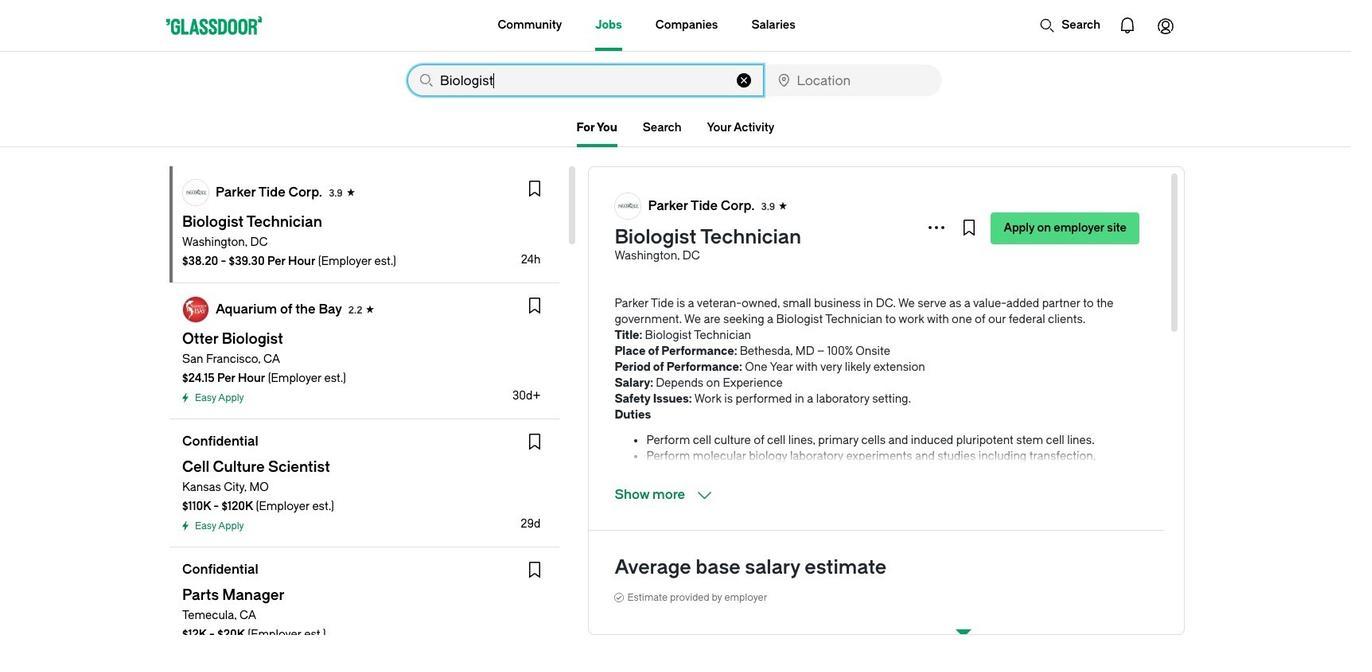 Task type: vqa. For each thing, say whether or not it's contained in the screenshot.
AS&T Logo
no



Task type: locate. For each thing, give the bounding box(es) containing it.
None field
[[408, 64, 764, 96], [766, 64, 943, 96], [408, 64, 764, 96]]

0 horizontal spatial parker tide corp. logo image
[[183, 180, 209, 205]]

lottie animation container image
[[434, 0, 499, 49], [434, 0, 499, 49], [1109, 6, 1147, 45]]

none field search location
[[766, 64, 943, 96]]

lottie animation container image
[[1109, 6, 1147, 45], [1147, 6, 1186, 45], [1147, 6, 1186, 45], [1040, 18, 1056, 33], [1040, 18, 1056, 33]]

parker tide corp. logo image
[[183, 180, 209, 205], [616, 193, 641, 219]]

jobs list element
[[170, 166, 560, 666]]



Task type: describe. For each thing, give the bounding box(es) containing it.
Search keyword field
[[408, 64, 764, 96]]

clear input image
[[737, 73, 751, 88]]

aquarium of the bay logo image
[[183, 297, 209, 322]]

parker tide corp. logo image inside jobs list element
[[183, 180, 209, 205]]

Search location field
[[766, 64, 943, 96]]

1 horizontal spatial parker tide corp. logo image
[[616, 193, 641, 219]]



